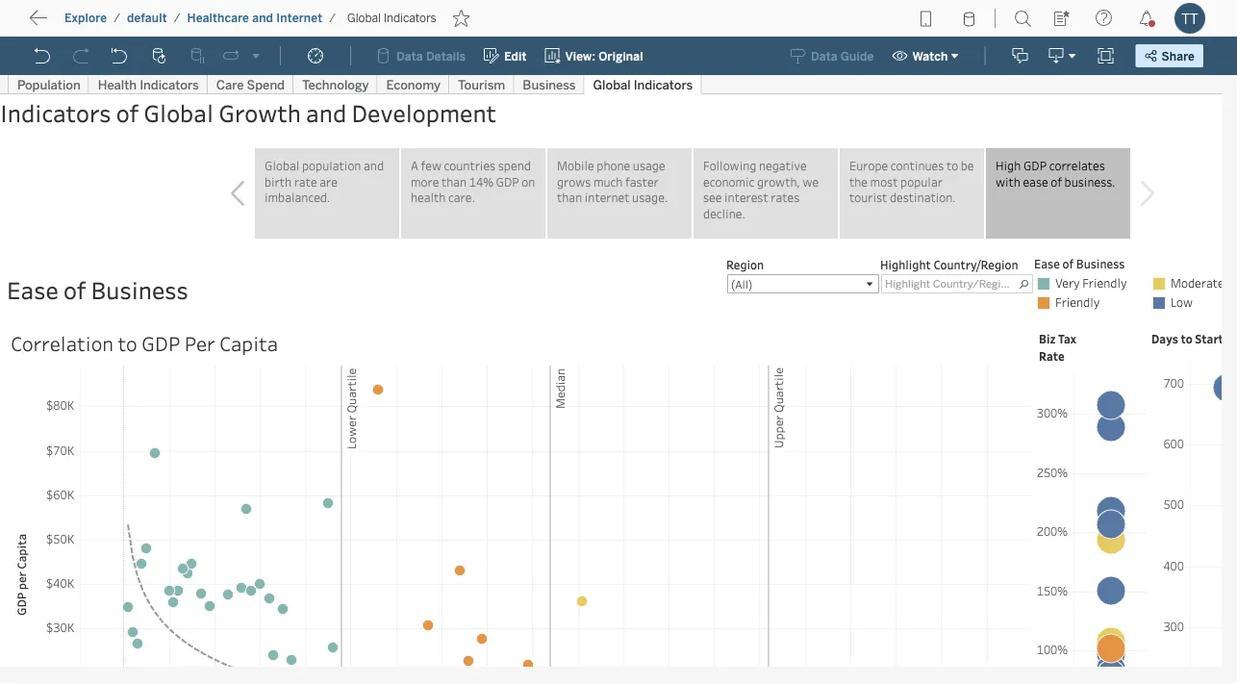 Task type: vqa. For each thing, say whether or not it's contained in the screenshot.
the middle /
yes



Task type: locate. For each thing, give the bounding box(es) containing it.
and
[[252, 11, 273, 25]]

2 horizontal spatial /
[[329, 11, 336, 25]]

to
[[87, 15, 102, 33]]

internet
[[276, 11, 323, 25]]

/ left global
[[329, 11, 336, 25]]

skip to content link
[[46, 11, 196, 37]]

1 / from the left
[[114, 11, 120, 25]]

1 horizontal spatial /
[[174, 11, 180, 25]]

/ right the "to"
[[114, 11, 120, 25]]

3 / from the left
[[329, 11, 336, 25]]

global
[[347, 11, 381, 25]]

2 / from the left
[[174, 11, 180, 25]]

/ right default link
[[174, 11, 180, 25]]

/
[[114, 11, 120, 25], [174, 11, 180, 25], [329, 11, 336, 25]]

explore
[[64, 11, 107, 25]]

global indicators
[[347, 11, 436, 25]]

0 horizontal spatial /
[[114, 11, 120, 25]]

explore / default / healthcare and internet /
[[64, 11, 336, 25]]

default link
[[126, 10, 168, 26]]



Task type: describe. For each thing, give the bounding box(es) containing it.
content
[[106, 15, 165, 33]]

default
[[127, 11, 167, 25]]

explore link
[[64, 10, 108, 26]]

global indicators element
[[342, 11, 442, 25]]

healthcare and internet link
[[186, 10, 323, 26]]

skip to content
[[50, 15, 165, 33]]

healthcare
[[187, 11, 249, 25]]

indicators
[[384, 11, 436, 25]]

skip
[[50, 15, 83, 33]]



